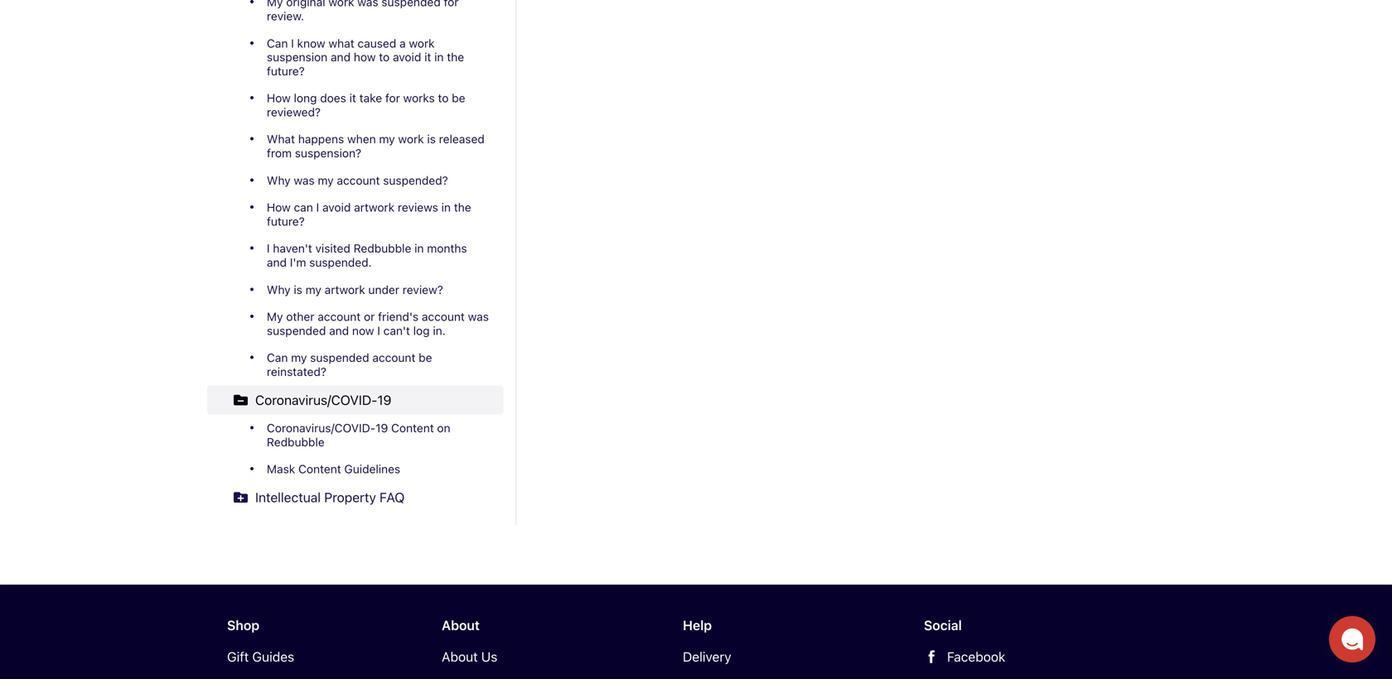 Task type: vqa. For each thing, say whether or not it's contained in the screenshot.


Task type: locate. For each thing, give the bounding box(es) containing it.
content left on at the left bottom of page
[[391, 421, 434, 435]]

my inside my other account or friend's account was suspended and now i can't log in.
[[267, 310, 283, 324]]

2 how from the top
[[267, 201, 291, 214]]

content
[[391, 421, 434, 435], [298, 463, 341, 476]]

2 vertical spatial was
[[468, 310, 489, 324]]

redbubble up mask
[[267, 435, 325, 449]]

was up caused
[[358, 0, 378, 9]]

other
[[286, 310, 315, 324]]

1 vertical spatial be
[[419, 351, 432, 365]]

19 down 'coronavirus/covid-19' link
[[376, 421, 388, 435]]

the
[[447, 50, 464, 64], [454, 201, 471, 214]]

future? inside can i know what caused a work suspension and how to avoid it in the future?
[[267, 64, 305, 78]]

reinstated?
[[267, 365, 326, 379]]

coronavirus/covid- down the reinstated?
[[255, 392, 377, 408]]

1 vertical spatial how
[[267, 201, 291, 214]]

i up suspension
[[291, 36, 294, 50]]

i left "haven't"
[[267, 242, 270, 255]]

the inside can i know what caused a work suspension and how to avoid it in the future?
[[447, 50, 464, 64]]

why down from
[[267, 173, 291, 187]]

reviews
[[398, 201, 438, 214]]

2 future? from the top
[[267, 215, 305, 228]]

i inside the how can i avoid artwork reviews in the future?
[[316, 201, 319, 214]]

suspension?
[[295, 146, 361, 160]]

1 vertical spatial redbubble
[[267, 435, 325, 449]]

property
[[324, 490, 376, 505]]

my
[[267, 0, 283, 9], [267, 310, 283, 324]]

how inside the how can i avoid artwork reviews in the future?
[[267, 201, 291, 214]]

it left take
[[349, 91, 356, 105]]

is down i'm
[[294, 283, 302, 297]]

1 vertical spatial artwork
[[325, 283, 365, 297]]

coronavirus/covid- for coronavirus/covid-19 content on redbubble
[[267, 421, 376, 435]]

social
[[924, 618, 962, 634]]

0 vertical spatial is
[[427, 132, 436, 146]]

be inside the can my suspended account be reinstated?
[[419, 351, 432, 365]]

i haven't visited redbubble in months and i'm suspended. link
[[207, 235, 503, 276]]

1 vertical spatial about
[[442, 649, 478, 665]]

1 about from the top
[[442, 618, 480, 634]]

work
[[329, 0, 354, 9], [409, 36, 435, 50], [398, 132, 424, 146]]

and inside can i know what caused a work suspension and how to avoid it in the future?
[[331, 50, 351, 64]]

1 how from the top
[[267, 91, 291, 105]]

artwork
[[354, 201, 395, 214], [325, 283, 365, 297]]

how left can in the top of the page
[[267, 201, 291, 214]]

know
[[297, 36, 325, 50]]

visited
[[315, 242, 351, 255]]

from
[[267, 146, 292, 160]]

artwork down why was my account suspended?
[[354, 201, 395, 214]]

for inside how long does it take for works to be reviewed?
[[385, 91, 400, 105]]

how
[[354, 50, 376, 64]]

how long does it take for works to be reviewed?
[[267, 91, 465, 119]]

redbubble
[[354, 242, 411, 255], [267, 435, 325, 449]]

why was my account suspended?
[[267, 173, 448, 187]]

coronavirus/covid- inside 'coronavirus/covid-19' link
[[255, 392, 377, 408]]

gift guides
[[227, 649, 294, 665]]

2 vertical spatial work
[[398, 132, 424, 146]]

2 why from the top
[[267, 283, 291, 297]]

be right works
[[452, 91, 465, 105]]

i right now on the top left of page
[[377, 324, 380, 338]]

content up intellectual property faq
[[298, 463, 341, 476]]

my up "review."
[[267, 0, 283, 9]]

0 horizontal spatial to
[[379, 50, 390, 64]]

1 vertical spatial is
[[294, 283, 302, 297]]

0 vertical spatial artwork
[[354, 201, 395, 214]]

19
[[377, 392, 392, 408], [376, 421, 388, 435]]

1 can from the top
[[267, 36, 288, 50]]

how can i avoid artwork reviews in the future?
[[267, 201, 471, 228]]

avoid down a
[[393, 50, 421, 64]]

0 vertical spatial be
[[452, 91, 465, 105]]

help
[[683, 618, 712, 634]]

1 horizontal spatial redbubble
[[354, 242, 411, 255]]

0 horizontal spatial for
[[385, 91, 400, 105]]

i haven't visited redbubble in months and i'm suspended.
[[267, 242, 467, 269]]

coronavirus/covid- down coronavirus/covid-19
[[267, 421, 376, 435]]

coronavirus/covid- inside coronavirus/covid-19 content on redbubble
[[267, 421, 376, 435]]

future?
[[267, 64, 305, 78], [267, 215, 305, 228]]

0 vertical spatial avoid
[[393, 50, 421, 64]]

suspended inside my original work was suspended for review.
[[382, 0, 441, 9]]

1 vertical spatial content
[[298, 463, 341, 476]]

2 my from the top
[[267, 310, 283, 324]]

0 vertical spatial how
[[267, 91, 291, 105]]

1 vertical spatial work
[[409, 36, 435, 50]]

i right can in the top of the page
[[316, 201, 319, 214]]

1 horizontal spatial it
[[424, 50, 431, 64]]

0 horizontal spatial avoid
[[322, 201, 351, 214]]

in left months
[[415, 242, 424, 255]]

2 vertical spatial in
[[415, 242, 424, 255]]

account down the what happens when my work is released from suspension? link
[[337, 173, 380, 187]]

0 vertical spatial in
[[434, 50, 444, 64]]

suspended down now on the top left of page
[[310, 351, 369, 365]]

0 vertical spatial about
[[442, 618, 480, 634]]

is
[[427, 132, 436, 146], [294, 283, 302, 297]]

1 vertical spatial future?
[[267, 215, 305, 228]]

1 vertical spatial for
[[385, 91, 400, 105]]

how up reviewed?
[[267, 91, 291, 105]]

0 horizontal spatial redbubble
[[267, 435, 325, 449]]

can inside can i know what caused a work suspension and how to avoid it in the future?
[[267, 36, 288, 50]]

log
[[413, 324, 430, 338]]

i
[[291, 36, 294, 50], [316, 201, 319, 214], [267, 242, 270, 255], [377, 324, 380, 338]]

can
[[267, 36, 288, 50], [267, 351, 288, 365]]

2 about from the top
[[442, 649, 478, 665]]

work right a
[[409, 36, 435, 50]]

work up the suspended?
[[398, 132, 424, 146]]

account
[[337, 173, 380, 187], [318, 310, 361, 324], [422, 310, 465, 324], [372, 351, 416, 365]]

how can i avoid artwork reviews in the future? link
[[207, 194, 503, 235]]

work inside my original work was suspended for review.
[[329, 0, 354, 9]]

1 horizontal spatial for
[[444, 0, 459, 9]]

the up released
[[447, 50, 464, 64]]

and inside my other account or friend's account was suspended and now i can't log in.
[[329, 324, 349, 338]]

about for about us
[[442, 649, 478, 665]]

work inside what happens when my work is released from suspension?
[[398, 132, 424, 146]]

my up the reinstated?
[[291, 351, 307, 365]]

to inside how long does it take for works to be reviewed?
[[438, 91, 449, 105]]

is inside what happens when my work is released from suspension?
[[427, 132, 436, 146]]

0 vertical spatial future?
[[267, 64, 305, 78]]

account up now on the top left of page
[[318, 310, 361, 324]]

to down caused
[[379, 50, 390, 64]]

reviewed?
[[267, 105, 321, 119]]

0 horizontal spatial is
[[294, 283, 302, 297]]

why for why was my account suspended?
[[267, 173, 291, 187]]

to inside can i know what caused a work suspension and how to avoid it in the future?
[[379, 50, 390, 64]]

future? inside the how can i avoid artwork reviews in the future?
[[267, 215, 305, 228]]

0 vertical spatial my
[[267, 0, 283, 9]]

my original work was suspended for review. link
[[207, 0, 503, 30]]

avoid
[[393, 50, 421, 64], [322, 201, 351, 214]]

for
[[444, 0, 459, 9], [385, 91, 400, 105]]

to right works
[[438, 91, 449, 105]]

0 vertical spatial 19
[[377, 392, 392, 408]]

1 vertical spatial in
[[441, 201, 451, 214]]

about up about us
[[442, 618, 480, 634]]

how inside how long does it take for works to be reviewed?
[[267, 91, 291, 105]]

0 vertical spatial content
[[391, 421, 434, 435]]

avoid down "why was my account suspended?" link
[[322, 201, 351, 214]]

my right "when" at top left
[[379, 132, 395, 146]]

2 horizontal spatial was
[[468, 310, 489, 324]]

0 vertical spatial and
[[331, 50, 351, 64]]

0 vertical spatial suspended
[[382, 0, 441, 9]]

coronavirus/covid-
[[255, 392, 377, 408], [267, 421, 376, 435]]

to
[[379, 50, 390, 64], [438, 91, 449, 105]]

0 vertical spatial the
[[447, 50, 464, 64]]

my
[[379, 132, 395, 146], [318, 173, 334, 187], [306, 283, 322, 297], [291, 351, 307, 365]]

my for my other account or friend's account was suspended and now i can't log in.
[[267, 310, 283, 324]]

suspended up a
[[382, 0, 441, 9]]

1 vertical spatial and
[[267, 256, 287, 269]]

my inside what happens when my work is released from suspension?
[[379, 132, 395, 146]]

1 horizontal spatial was
[[358, 0, 378, 9]]

suspended down other
[[267, 324, 326, 338]]

the inside the how can i avoid artwork reviews in the future?
[[454, 201, 471, 214]]

why down i'm
[[267, 283, 291, 297]]

0 horizontal spatial content
[[298, 463, 341, 476]]

about us
[[442, 649, 498, 665]]

2 vertical spatial suspended
[[310, 351, 369, 365]]

my left other
[[267, 310, 283, 324]]

facebook icon image
[[924, 651, 937, 664]]

it
[[424, 50, 431, 64], [349, 91, 356, 105]]

1 vertical spatial was
[[294, 173, 315, 187]]

1 future? from the top
[[267, 64, 305, 78]]

intellectual
[[255, 490, 321, 505]]

when
[[347, 132, 376, 146]]

0 vertical spatial work
[[329, 0, 354, 9]]

be
[[452, 91, 465, 105], [419, 351, 432, 365]]

facebook
[[947, 649, 1006, 665]]

can my suspended account be reinstated?
[[267, 351, 432, 379]]

was right friend's
[[468, 310, 489, 324]]

how long does it take for works to be reviewed? link
[[207, 85, 503, 126]]

my inside my original work was suspended for review.
[[267, 0, 283, 9]]

1 vertical spatial it
[[349, 91, 356, 105]]

account down can't
[[372, 351, 416, 365]]

it up works
[[424, 50, 431, 64]]

2 vertical spatial and
[[329, 324, 349, 338]]

1 horizontal spatial to
[[438, 91, 449, 105]]

1 vertical spatial my
[[267, 310, 283, 324]]

1 vertical spatial can
[[267, 351, 288, 365]]

how for how can i avoid artwork reviews in the future?
[[267, 201, 291, 214]]

1 horizontal spatial content
[[391, 421, 434, 435]]

artwork down suspended.
[[325, 283, 365, 297]]

under
[[368, 283, 400, 297]]

for inside my original work was suspended for review.
[[444, 0, 459, 9]]

what happens when my work is released from suspension? link
[[207, 126, 503, 167]]

and down what at the left of the page
[[331, 50, 351, 64]]

0 vertical spatial redbubble
[[354, 242, 411, 255]]

future? down suspension
[[267, 64, 305, 78]]

was up can in the top of the page
[[294, 173, 315, 187]]

0 vertical spatial it
[[424, 50, 431, 64]]

the up months
[[454, 201, 471, 214]]

0 horizontal spatial it
[[349, 91, 356, 105]]

why is my artwork under review?
[[267, 283, 443, 297]]

can my suspended account be reinstated? link
[[207, 345, 503, 386]]

0 vertical spatial why
[[267, 173, 291, 187]]

be down log
[[419, 351, 432, 365]]

intellectual property faq
[[255, 490, 405, 505]]

0 horizontal spatial be
[[419, 351, 432, 365]]

19 up coronavirus/covid-19 content on redbubble in the bottom of the page
[[377, 392, 392, 408]]

was
[[358, 0, 378, 9], [294, 173, 315, 187], [468, 310, 489, 324]]

1 vertical spatial why
[[267, 283, 291, 297]]

in inside the i haven't visited redbubble in months and i'm suspended.
[[415, 242, 424, 255]]

and left now on the top left of page
[[329, 324, 349, 338]]

1 horizontal spatial be
[[452, 91, 465, 105]]

account up "in."
[[422, 310, 465, 324]]

in
[[434, 50, 444, 64], [441, 201, 451, 214], [415, 242, 424, 255]]

suspended
[[382, 0, 441, 9], [267, 324, 326, 338], [310, 351, 369, 365]]

1 vertical spatial suspended
[[267, 324, 326, 338]]

content inside coronavirus/covid-19 content on redbubble
[[391, 421, 434, 435]]

future? down can in the top of the page
[[267, 215, 305, 228]]

1 vertical spatial the
[[454, 201, 471, 214]]

it inside can i know what caused a work suspension and how to avoid it in the future?
[[424, 50, 431, 64]]

1 my from the top
[[267, 0, 283, 9]]

in inside the how can i avoid artwork reviews in the future?
[[441, 201, 451, 214]]

is left released
[[427, 132, 436, 146]]

19 for coronavirus/covid-19
[[377, 392, 392, 408]]

in up works
[[434, 50, 444, 64]]

guides
[[252, 649, 294, 665]]

1 horizontal spatial is
[[427, 132, 436, 146]]

1 why from the top
[[267, 173, 291, 187]]

redbubble inside coronavirus/covid-19 content on redbubble
[[267, 435, 325, 449]]

can inside the can my suspended account be reinstated?
[[267, 351, 288, 365]]

how
[[267, 91, 291, 105], [267, 201, 291, 214]]

and down "haven't"
[[267, 256, 287, 269]]

redbubble down the how can i avoid artwork reviews in the future?
[[354, 242, 411, 255]]

can up the reinstated?
[[267, 351, 288, 365]]

coronavirus/covid-19 content on redbubble
[[267, 421, 451, 449]]

does
[[320, 91, 346, 105]]

0 vertical spatial was
[[358, 0, 378, 9]]

2 can from the top
[[267, 351, 288, 365]]

or
[[364, 310, 375, 324]]

work right original
[[329, 0, 354, 9]]

friend's
[[378, 310, 419, 324]]

19 inside coronavirus/covid-19 content on redbubble
[[376, 421, 388, 435]]

about
[[442, 618, 480, 634], [442, 649, 478, 665]]

i inside the i haven't visited redbubble in months and i'm suspended.
[[267, 242, 270, 255]]

can up suspension
[[267, 36, 288, 50]]

1 vertical spatial coronavirus/covid-
[[267, 421, 376, 435]]

1 horizontal spatial avoid
[[393, 50, 421, 64]]

1 vertical spatial 19
[[376, 421, 388, 435]]

0 vertical spatial can
[[267, 36, 288, 50]]

it inside how long does it take for works to be reviewed?
[[349, 91, 356, 105]]

0 vertical spatial for
[[444, 0, 459, 9]]

about inside about us link
[[442, 649, 478, 665]]

review?
[[403, 283, 443, 297]]

shop
[[227, 618, 260, 634]]

1 vertical spatial to
[[438, 91, 449, 105]]

work inside can i know what caused a work suspension and how to avoid it in the future?
[[409, 36, 435, 50]]

1 vertical spatial avoid
[[322, 201, 351, 214]]

0 vertical spatial coronavirus/covid-
[[255, 392, 377, 408]]

caused
[[358, 36, 396, 50]]

in right reviews on the top left of the page
[[441, 201, 451, 214]]

about left us
[[442, 649, 478, 665]]

0 vertical spatial to
[[379, 50, 390, 64]]



Task type: describe. For each thing, give the bounding box(es) containing it.
my inside the can my suspended account be reinstated?
[[291, 351, 307, 365]]

i'm
[[290, 256, 306, 269]]

my down suspension? at left top
[[318, 173, 334, 187]]

facebook link
[[924, 647, 1112, 668]]

can for can i know what caused a work suspension and how to avoid it in the future?
[[267, 36, 288, 50]]

works
[[403, 91, 435, 105]]

guidelines
[[344, 463, 400, 476]]

original
[[286, 0, 325, 9]]

what
[[267, 132, 295, 146]]

mask content guidelines
[[267, 463, 400, 476]]

coronavirus/covid-19
[[255, 392, 392, 408]]

haven't
[[273, 242, 312, 255]]

open chat image
[[1341, 628, 1364, 651]]

for for suspended
[[444, 0, 459, 9]]

can for can my suspended account be reinstated?
[[267, 351, 288, 365]]

released
[[439, 132, 485, 146]]

my other account or friend's account was suspended and now i can't log in. link
[[207, 303, 503, 345]]

can i know what caused a work suspension and how to avoid it in the future?
[[267, 36, 464, 78]]

was inside my original work was suspended for review.
[[358, 0, 378, 9]]

suspended inside the can my suspended account be reinstated?
[[310, 351, 369, 365]]

and inside the i haven't visited redbubble in months and i'm suspended.
[[267, 256, 287, 269]]

coronavirus/covid- for coronavirus/covid-19
[[255, 392, 377, 408]]

my other account or friend's account was suspended and now i can't log in.
[[267, 310, 489, 338]]

mask
[[267, 463, 295, 476]]

how for how long does it take for works to be reviewed?
[[267, 91, 291, 105]]

suspended?
[[383, 173, 448, 187]]

19 for coronavirus/covid-19 content on redbubble
[[376, 421, 388, 435]]

us
[[481, 649, 498, 665]]

why was my account suspended? link
[[207, 167, 503, 194]]

long
[[294, 91, 317, 105]]

about for about
[[442, 618, 480, 634]]

avoid inside the how can i avoid artwork reviews in the future?
[[322, 201, 351, 214]]

and for suspension
[[331, 50, 351, 64]]

faq
[[380, 490, 405, 505]]

and for suspended
[[329, 324, 349, 338]]

my original work was suspended for review.
[[267, 0, 459, 23]]

coronavirus/covid-19 content on redbubble link
[[207, 415, 503, 456]]

about us link
[[442, 647, 630, 668]]

i inside my other account or friend's account was suspended and now i can't log in.
[[377, 324, 380, 338]]

months
[[427, 242, 467, 255]]

delivery
[[683, 649, 732, 665]]

my for my original work was suspended for review.
[[267, 0, 283, 9]]

review.
[[267, 9, 304, 23]]

now
[[352, 324, 374, 338]]

can
[[294, 201, 313, 214]]

suspended.
[[309, 256, 372, 269]]

mask content guidelines link
[[207, 456, 503, 483]]

what happens when my work is released from suspension?
[[267, 132, 485, 160]]

why for why is my artwork under review?
[[267, 283, 291, 297]]

was inside my other account or friend's account was suspended and now i can't log in.
[[468, 310, 489, 324]]

what
[[329, 36, 354, 50]]

be inside how long does it take for works to be reviewed?
[[452, 91, 465, 105]]

content inside "link"
[[298, 463, 341, 476]]

artwork inside the how can i avoid artwork reviews in the future?
[[354, 201, 395, 214]]

in inside can i know what caused a work suspension and how to avoid it in the future?
[[434, 50, 444, 64]]

suspension
[[267, 50, 328, 64]]

redbubble inside the i haven't visited redbubble in months and i'm suspended.
[[354, 242, 411, 255]]

for for take
[[385, 91, 400, 105]]

gift guides link
[[227, 647, 415, 668]]

my up other
[[306, 283, 322, 297]]

take
[[359, 91, 382, 105]]

suspended inside my other account or friend's account was suspended and now i can't log in.
[[267, 324, 326, 338]]

i inside can i know what caused a work suspension and how to avoid it in the future?
[[291, 36, 294, 50]]

why is my artwork under review? link
[[207, 276, 503, 303]]

a
[[400, 36, 406, 50]]

0 horizontal spatial was
[[294, 173, 315, 187]]

coronavirus/covid-19 link
[[207, 386, 503, 415]]

can i know what caused a work suspension and how to avoid it in the future? link
[[207, 30, 503, 85]]

on
[[437, 421, 451, 435]]

happens
[[298, 132, 344, 146]]

can't
[[384, 324, 410, 338]]

gift
[[227, 649, 249, 665]]

in.
[[433, 324, 446, 338]]

avoid inside can i know what caused a work suspension and how to avoid it in the future?
[[393, 50, 421, 64]]

intellectual property faq link
[[207, 483, 503, 512]]

account inside the can my suspended account be reinstated?
[[372, 351, 416, 365]]

delivery link
[[683, 647, 871, 668]]



